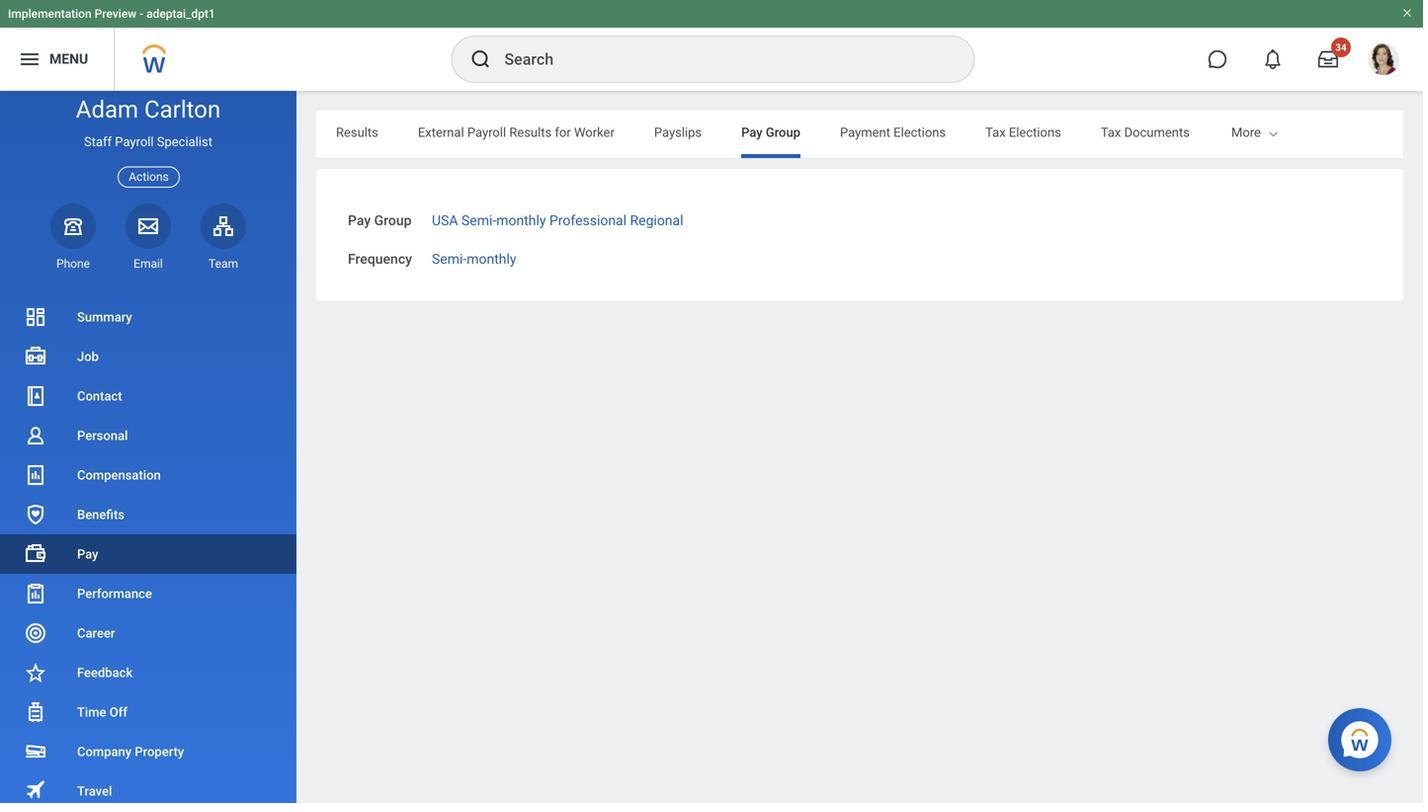 Task type: describe. For each thing, give the bounding box(es) containing it.
career
[[77, 626, 115, 641]]

2 results from the left
[[509, 125, 552, 140]]

semi-monthly
[[432, 251, 516, 267]]

notifications large image
[[1263, 49, 1283, 69]]

group inside tab list
[[766, 125, 801, 140]]

adam
[[76, 95, 138, 124]]

menu
[[49, 51, 88, 67]]

performance
[[77, 587, 152, 601]]

34 button
[[1307, 38, 1351, 81]]

search image
[[469, 47, 493, 71]]

performance link
[[0, 574, 297, 614]]

professional
[[550, 212, 627, 229]]

travel
[[77, 784, 112, 799]]

semi-monthly link
[[432, 247, 516, 267]]

1 results from the left
[[336, 125, 378, 140]]

withholding
[[1229, 125, 1297, 140]]

0 horizontal spatial pay group
[[348, 212, 412, 229]]

payroll for adam carlton
[[115, 135, 154, 149]]

external
[[418, 125, 464, 140]]

pay image
[[24, 543, 47, 566]]

payslips
[[654, 125, 702, 140]]

time off
[[77, 705, 127, 720]]

Search Workday  search field
[[505, 38, 933, 81]]

0 vertical spatial monthly
[[496, 212, 546, 229]]

time off image
[[24, 701, 47, 724]]

worker
[[574, 125, 615, 140]]

pay inside list
[[77, 547, 98, 562]]

payment elections
[[840, 125, 946, 140]]

carlton
[[144, 95, 221, 124]]

profile logan mcneil image
[[1368, 43, 1400, 79]]

actions button
[[118, 167, 180, 188]]

usa semi-monthly professional regional link
[[432, 209, 683, 229]]

tax for tax documents
[[1101, 125, 1121, 140]]

contact
[[77, 389, 122, 404]]

summary image
[[24, 305, 47, 329]]

external payroll results for worker
[[418, 125, 615, 140]]

team adam carlton element
[[201, 256, 246, 272]]

adam carlton
[[76, 95, 221, 124]]

compensation link
[[0, 456, 297, 495]]

34
[[1336, 42, 1347, 53]]

usa semi-monthly professional regional
[[432, 212, 683, 229]]

contact link
[[0, 377, 297, 416]]

summary
[[77, 310, 132, 325]]

specialist
[[157, 135, 212, 149]]

contact image
[[24, 384, 47, 408]]



Task type: vqa. For each thing, say whether or not it's contained in the screenshot.
"Select Offering" link
no



Task type: locate. For each thing, give the bounding box(es) containing it.
2 horizontal spatial pay
[[741, 125, 763, 140]]

payroll down adam carlton at the top of the page
[[115, 135, 154, 149]]

feedback link
[[0, 653, 297, 693]]

tab list
[[316, 111, 1407, 158]]

career link
[[0, 614, 297, 653]]

1 tax from the left
[[986, 125, 1006, 140]]

payroll inside navigation pane region
[[115, 135, 154, 149]]

preview
[[95, 7, 137, 21]]

1 horizontal spatial elections
[[1009, 125, 1061, 140]]

pay group
[[741, 125, 801, 140], [348, 212, 412, 229]]

pay down benefits
[[77, 547, 98, 562]]

benefits link
[[0, 495, 297, 535]]

job
[[77, 349, 99, 364]]

0 horizontal spatial elections
[[894, 125, 946, 140]]

elections for tax elections
[[1009, 125, 1061, 140]]

0 vertical spatial pay group
[[741, 125, 801, 140]]

pay group inside tab list
[[741, 125, 801, 140]]

semi- down "usa"
[[432, 251, 467, 267]]

staff
[[84, 135, 112, 149]]

1 horizontal spatial pay group
[[741, 125, 801, 140]]

pay
[[741, 125, 763, 140], [348, 212, 371, 229], [77, 547, 98, 562]]

group left payment
[[766, 125, 801, 140]]

menu button
[[0, 28, 114, 91]]

summary link
[[0, 297, 297, 337]]

-
[[140, 7, 143, 21]]

list
[[0, 297, 297, 804]]

phone button
[[50, 203, 96, 272]]

performance image
[[24, 582, 47, 606]]

time off link
[[0, 693, 297, 732]]

semi- right "usa"
[[462, 212, 496, 229]]

pay link
[[0, 535, 297, 574]]

0 vertical spatial pay
[[741, 125, 763, 140]]

personal
[[77, 428, 128, 443]]

group
[[766, 125, 801, 140], [374, 212, 412, 229]]

career image
[[24, 622, 47, 645]]

more
[[1231, 125, 1261, 140]]

monthly
[[496, 212, 546, 229], [467, 251, 516, 267]]

withholding orders
[[1229, 125, 1339, 140]]

elections for payment elections
[[894, 125, 946, 140]]

company property
[[77, 745, 184, 760]]

company
[[77, 745, 132, 760]]

job image
[[24, 345, 47, 369]]

list containing summary
[[0, 297, 297, 804]]

team
[[209, 257, 238, 271]]

travel image
[[24, 778, 47, 802]]

justify image
[[18, 47, 42, 71]]

tax documents
[[1101, 125, 1190, 140]]

results left external
[[336, 125, 378, 140]]

1 horizontal spatial group
[[766, 125, 801, 140]]

frequency
[[348, 251, 412, 267]]

pay group up "frequency"
[[348, 212, 412, 229]]

compensation
[[77, 468, 161, 483]]

1 vertical spatial pay
[[348, 212, 371, 229]]

1 vertical spatial semi-
[[432, 251, 467, 267]]

menu banner
[[0, 0, 1423, 91]]

0 horizontal spatial payroll
[[115, 135, 154, 149]]

1 elections from the left
[[894, 125, 946, 140]]

regional
[[630, 212, 683, 229]]

implementation preview -   adeptai_dpt1
[[8, 7, 215, 21]]

phone image
[[59, 214, 87, 238]]

phone
[[56, 257, 90, 271]]

payment
[[840, 125, 890, 140]]

adeptai_dpt1
[[146, 7, 215, 21]]

pay group down 'search workday' search box
[[741, 125, 801, 140]]

payroll inside tab list
[[467, 125, 506, 140]]

payroll
[[467, 125, 506, 140], [115, 135, 154, 149]]

personal link
[[0, 416, 297, 456]]

0 horizontal spatial group
[[374, 212, 412, 229]]

0 horizontal spatial tax
[[986, 125, 1006, 140]]

company property link
[[0, 732, 297, 772]]

tax
[[986, 125, 1006, 140], [1101, 125, 1121, 140]]

monthly up 'semi-monthly' link
[[496, 212, 546, 229]]

0 horizontal spatial results
[[336, 125, 378, 140]]

view team image
[[212, 214, 235, 238]]

1 vertical spatial group
[[374, 212, 412, 229]]

monthly down usa semi-monthly professional regional
[[467, 251, 516, 267]]

compensation image
[[24, 464, 47, 487]]

inbox large image
[[1318, 49, 1338, 69]]

mail image
[[136, 214, 160, 238]]

payroll right external
[[467, 125, 506, 140]]

1 horizontal spatial payroll
[[467, 125, 506, 140]]

1 horizontal spatial tax
[[1101, 125, 1121, 140]]

pay right payslips
[[741, 125, 763, 140]]

job link
[[0, 337, 297, 377]]

close environment banner image
[[1401, 7, 1413, 19]]

for
[[555, 125, 571, 140]]

actions
[[129, 170, 169, 184]]

0 vertical spatial group
[[766, 125, 801, 140]]

off
[[109, 705, 127, 720]]

navigation pane region
[[0, 91, 297, 804]]

usa
[[432, 212, 458, 229]]

email
[[134, 257, 163, 271]]

benefits
[[77, 508, 125, 522]]

company property image
[[24, 740, 47, 764]]

travel link
[[0, 772, 297, 804]]

group up "frequency"
[[374, 212, 412, 229]]

benefits image
[[24, 503, 47, 527]]

1 horizontal spatial results
[[509, 125, 552, 140]]

payroll for results
[[467, 125, 506, 140]]

documents
[[1124, 125, 1190, 140]]

tab list containing results
[[316, 111, 1407, 158]]

input
[[1378, 125, 1407, 140]]

0 vertical spatial semi-
[[462, 212, 496, 229]]

phone adam carlton element
[[50, 256, 96, 272]]

property
[[135, 745, 184, 760]]

orders
[[1301, 125, 1339, 140]]

feedback image
[[24, 661, 47, 685]]

semi-
[[462, 212, 496, 229], [432, 251, 467, 267]]

staff payroll specialist
[[84, 135, 212, 149]]

implementation
[[8, 7, 92, 21]]

1 horizontal spatial pay
[[348, 212, 371, 229]]

time
[[77, 705, 106, 720]]

email button
[[126, 203, 171, 272]]

results left for
[[509, 125, 552, 140]]

1 vertical spatial monthly
[[467, 251, 516, 267]]

results
[[336, 125, 378, 140], [509, 125, 552, 140]]

personal image
[[24, 424, 47, 448]]

2 vertical spatial pay
[[77, 547, 98, 562]]

tax for tax elections
[[986, 125, 1006, 140]]

2 elections from the left
[[1009, 125, 1061, 140]]

2 tax from the left
[[1101, 125, 1121, 140]]

feedback
[[77, 666, 133, 680]]

tax elections
[[986, 125, 1061, 140]]

pay inside tab list
[[741, 125, 763, 140]]

team link
[[201, 203, 246, 272]]

email adam carlton element
[[126, 256, 171, 272]]

0 horizontal spatial pay
[[77, 547, 98, 562]]

pay up "frequency"
[[348, 212, 371, 229]]

1 vertical spatial pay group
[[348, 212, 412, 229]]

elections
[[894, 125, 946, 140], [1009, 125, 1061, 140]]



